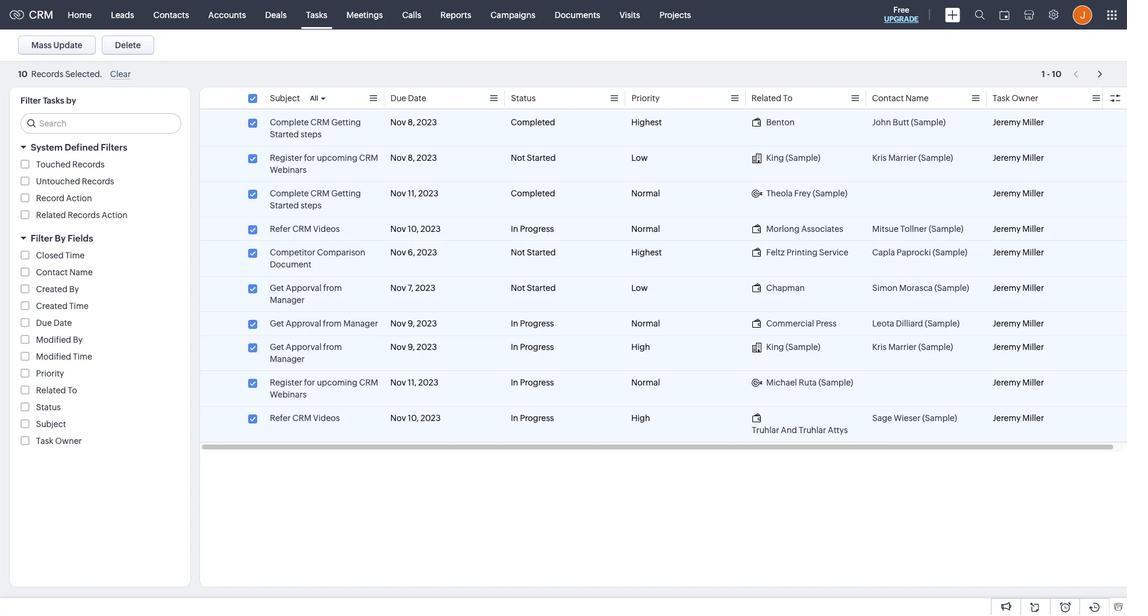 Task type: vqa. For each thing, say whether or not it's contained in the screenshot.
first the Progress from the top
yes



Task type: locate. For each thing, give the bounding box(es) containing it.
related to
[[752, 93, 793, 103], [36, 386, 77, 395]]

3 nov from the top
[[390, 189, 406, 198]]

0 horizontal spatial contact
[[36, 267, 68, 277]]

(sample) right tollner
[[929, 224, 963, 234]]

1 refer crm videos link from the top
[[270, 223, 340, 235]]

king (sample) up theola frey (sample) link at the right top of the page
[[766, 153, 820, 163]]

nov 7, 2023
[[390, 283, 435, 293]]

register for upcoming crm webinars for nov 11, 2023
[[270, 378, 378, 399]]

filters
[[101, 142, 127, 152]]

8, for register for upcoming crm webinars
[[408, 153, 415, 163]]

manager down approval
[[270, 354, 305, 364]]

2 get from the top
[[270, 319, 284, 328]]

tollner
[[900, 224, 927, 234]]

get left approval
[[270, 319, 284, 328]]

1 marrier from the top
[[888, 153, 917, 163]]

1 vertical spatial king
[[766, 342, 784, 352]]

2023 for michael ruta (sample) link
[[418, 378, 438, 387]]

get for low
[[270, 283, 284, 293]]

2023 for benton link
[[417, 117, 437, 127]]

records
[[72, 160, 105, 169], [82, 176, 114, 186], [68, 210, 100, 220]]

time
[[65, 251, 85, 260], [69, 301, 88, 311], [73, 352, 92, 361]]

benton
[[766, 117, 795, 127]]

jeremy miller for morlong associates link
[[993, 224, 1044, 234]]

complete
[[270, 117, 309, 127], [270, 189, 309, 198]]

register for upcoming crm webinars
[[270, 153, 378, 175], [270, 378, 378, 399]]

get apporval from manager link for nov 9, 2023
[[270, 341, 378, 365]]

nov 11, 2023 for complete crm getting started steps
[[390, 189, 438, 198]]

9 jeremy miller from the top
[[993, 378, 1044, 387]]

name
[[906, 93, 929, 103], [69, 267, 93, 277]]

in for king (sample)
[[511, 342, 518, 352]]

0 horizontal spatial task owner
[[36, 436, 82, 446]]

name up john butt (sample) link
[[906, 93, 929, 103]]

7 jeremy from the top
[[993, 319, 1021, 328]]

refer crm videos link for high
[[270, 412, 340, 424]]

get down document
[[270, 283, 284, 293]]

king down 'commercial'
[[766, 342, 784, 352]]

kris down leota
[[872, 342, 887, 352]]

from for normal
[[323, 319, 342, 328]]

1 progress from the top
[[520, 224, 554, 234]]

marrier down dilliard
[[888, 342, 917, 352]]

tasks link
[[296, 0, 337, 29]]

completed
[[511, 117, 555, 127], [511, 189, 555, 198]]

2023 for theola frey (sample) link at the right top of the page
[[418, 189, 438, 198]]

get
[[270, 283, 284, 293], [270, 319, 284, 328], [270, 342, 284, 352]]

low
[[631, 153, 648, 163], [631, 283, 648, 293]]

0 horizontal spatial tasks
[[43, 96, 64, 105]]

0 vertical spatial related
[[752, 93, 782, 103]]

manager up approval
[[270, 295, 305, 305]]

0 vertical spatial getting
[[331, 117, 361, 127]]

getting
[[331, 117, 361, 127], [331, 189, 361, 198]]

2 nov 9, 2023 from the top
[[390, 342, 437, 352]]

kris down john
[[872, 153, 887, 163]]

1 kris marrier (sample) link from the top
[[872, 152, 953, 164]]

for down all
[[304, 153, 315, 163]]

0 vertical spatial action
[[66, 193, 92, 203]]

1 videos from the top
[[313, 224, 340, 234]]

king (sample) for high
[[766, 342, 820, 352]]

4 progress from the top
[[520, 378, 554, 387]]

complete crm getting started steps link down all
[[270, 116, 378, 140]]

get for normal
[[270, 319, 284, 328]]

jeremy for theola frey (sample) link at the right top of the page
[[993, 189, 1021, 198]]

2 8, from the top
[[408, 153, 415, 163]]

2 vertical spatial time
[[73, 352, 92, 361]]

filter down records
[[20, 96, 41, 105]]

1 vertical spatial steps
[[301, 201, 322, 210]]

2 complete from the top
[[270, 189, 309, 198]]

to down modified time
[[68, 386, 77, 395]]

related up benton link
[[752, 93, 782, 103]]

11, for complete crm getting started steps
[[408, 189, 416, 198]]

4 normal from the top
[[631, 378, 660, 387]]

(sample) down commercial press
[[786, 342, 820, 352]]

2 complete crm getting started steps from the top
[[270, 189, 361, 210]]

not started for nov 8, 2023
[[511, 153, 556, 163]]

(sample) right ruta
[[818, 378, 853, 387]]

for for nov 8, 2023
[[304, 153, 315, 163]]

1 vertical spatial 11,
[[408, 378, 416, 387]]

filter for filter by fields
[[31, 233, 53, 243]]

selected.
[[65, 69, 102, 79]]

1 register for upcoming crm webinars from the top
[[270, 153, 378, 175]]

0 vertical spatial subject
[[270, 93, 300, 103]]

king (sample)
[[766, 153, 820, 163], [766, 342, 820, 352]]

by for created
[[69, 284, 79, 294]]

press
[[816, 319, 837, 328]]

0 vertical spatial refer
[[270, 224, 291, 234]]

from right approval
[[323, 319, 342, 328]]

ruta
[[799, 378, 817, 387]]

complete crm getting started steps down all
[[270, 117, 361, 139]]

by up modified time
[[73, 335, 83, 345]]

6 miller from the top
[[1022, 283, 1044, 293]]

3 progress from the top
[[520, 342, 554, 352]]

0 horizontal spatial action
[[66, 193, 92, 203]]

get apporval from manager up approval
[[270, 283, 342, 305]]

2 in progress from the top
[[511, 319, 554, 328]]

time down fields
[[65, 251, 85, 260]]

1 horizontal spatial name
[[906, 93, 929, 103]]

truhlar right and
[[799, 425, 826, 435]]

normal for theola frey (sample)
[[631, 189, 660, 198]]

manager right approval
[[343, 319, 378, 328]]

2023 for chapman link
[[415, 283, 435, 293]]

2 videos from the top
[[313, 413, 340, 423]]

time for modified time
[[73, 352, 92, 361]]

6 jeremy from the top
[[993, 283, 1021, 293]]

1 1 from the top
[[1041, 69, 1045, 79]]

2 king (sample) from the top
[[766, 342, 820, 352]]

0 vertical spatial get
[[270, 283, 284, 293]]

task owner
[[993, 93, 1038, 103], [36, 436, 82, 446]]

2 not from the top
[[511, 248, 525, 257]]

progress for morlong associates
[[520, 224, 554, 234]]

jeremy miller for theola frey (sample) link at the right top of the page
[[993, 189, 1044, 198]]

1 jeremy from the top
[[993, 117, 1021, 127]]

1 - from the top
[[1047, 69, 1050, 79]]

0 vertical spatial refer crm videos link
[[270, 223, 340, 235]]

1 vertical spatial highest
[[631, 248, 662, 257]]

2 in from the top
[[511, 319, 518, 328]]

2 completed from the top
[[511, 189, 555, 198]]

delete
[[115, 40, 141, 50]]

apporval down approval
[[286, 342, 322, 352]]

related
[[752, 93, 782, 103], [36, 210, 66, 220], [36, 386, 66, 395]]

records down defined
[[72, 160, 105, 169]]

0 horizontal spatial date
[[54, 318, 72, 328]]

1 steps from the top
[[301, 130, 322, 139]]

in progress for king
[[511, 342, 554, 352]]

contact name up 'butt' on the right of the page
[[872, 93, 929, 103]]

action up 'related records action'
[[66, 193, 92, 203]]

7 nov from the top
[[390, 319, 406, 328]]

progress for michael ruta (sample)
[[520, 378, 554, 387]]

2 10, from the top
[[408, 413, 419, 423]]

due
[[390, 93, 406, 103], [36, 318, 52, 328]]

refer crm videos
[[270, 224, 340, 234], [270, 413, 340, 423]]

contact up john
[[872, 93, 904, 103]]

commercial
[[766, 319, 814, 328]]

0 vertical spatial nov 10, 2023
[[390, 224, 441, 234]]

2 king (sample) link from the top
[[752, 341, 820, 353]]

1 vertical spatial not started
[[511, 248, 556, 257]]

1 - 10
[[1041, 69, 1061, 79], [1041, 70, 1061, 79]]

filter by fields button
[[10, 228, 190, 249]]

6 jeremy miller from the top
[[993, 283, 1044, 293]]

-
[[1047, 69, 1050, 79], [1047, 70, 1050, 79]]

steps for nov 11, 2023
[[301, 201, 322, 210]]

time down modified by
[[73, 352, 92, 361]]

2 vertical spatial not started
[[511, 283, 556, 293]]

kris marrier (sample) for high
[[872, 342, 953, 352]]

1 vertical spatial nov 11, 2023
[[390, 378, 438, 387]]

1 vertical spatial king (sample)
[[766, 342, 820, 352]]

2 nov 11, 2023 from the top
[[390, 378, 438, 387]]

jeremy for king (sample) link corresponding to low
[[993, 153, 1021, 163]]

2 kris from the top
[[872, 342, 887, 352]]

progress for commercial press
[[520, 319, 554, 328]]

miller for feltz printing service link
[[1022, 248, 1044, 257]]

1 9, from the top
[[408, 319, 415, 328]]

created up created time
[[36, 284, 67, 294]]

crm
[[29, 8, 53, 21], [311, 117, 330, 127], [359, 153, 378, 163], [311, 189, 330, 198], [292, 224, 311, 234], [359, 378, 378, 387], [292, 413, 311, 423]]

(sample) down "john butt (sample)"
[[918, 153, 953, 163]]

2 truhlar from the left
[[799, 425, 826, 435]]

documents
[[555, 10, 600, 20]]

meetings
[[347, 10, 383, 20]]

0 horizontal spatial owner
[[55, 436, 82, 446]]

1 vertical spatial nov 9, 2023
[[390, 342, 437, 352]]

4 miller from the top
[[1022, 224, 1044, 234]]

meetings link
[[337, 0, 393, 29]]

1 vertical spatial refer crm videos
[[270, 413, 340, 423]]

in progress for morlong
[[511, 224, 554, 234]]

modified down modified by
[[36, 352, 71, 361]]

john
[[872, 117, 891, 127]]

0 vertical spatial register for upcoming crm webinars
[[270, 153, 378, 175]]

5 nov from the top
[[390, 248, 406, 257]]

name down closed time
[[69, 267, 93, 277]]

miller for theola frey (sample) link at the right top of the page
[[1022, 189, 1044, 198]]

1 register from the top
[[270, 153, 302, 163]]

0 vertical spatial contact
[[872, 93, 904, 103]]

defined
[[65, 142, 99, 152]]

complete crm getting started steps up competitor
[[270, 189, 361, 210]]

steps up competitor
[[301, 201, 322, 210]]

2 upcoming from the top
[[317, 378, 357, 387]]

modified up modified time
[[36, 335, 71, 345]]

2 nov 10, 2023 from the top
[[390, 413, 441, 423]]

marrier down 'butt' on the right of the page
[[888, 153, 917, 163]]

11, for register for upcoming crm webinars
[[408, 378, 416, 387]]

untouched records
[[36, 176, 114, 186]]

1 vertical spatial videos
[[313, 413, 340, 423]]

profile image
[[1073, 5, 1092, 24]]

videos for high
[[313, 413, 340, 423]]

1 vertical spatial webinars
[[270, 390, 307, 399]]

contact down closed
[[36, 267, 68, 277]]

0 vertical spatial steps
[[301, 130, 322, 139]]

0 vertical spatial marrier
[[888, 153, 917, 163]]

2 11, from the top
[[408, 378, 416, 387]]

in progress for michael
[[511, 378, 554, 387]]

1 vertical spatial by
[[69, 284, 79, 294]]

related to down modified time
[[36, 386, 77, 395]]

in
[[511, 224, 518, 234], [511, 319, 518, 328], [511, 342, 518, 352], [511, 378, 518, 387], [511, 413, 518, 423]]

1 vertical spatial time
[[69, 301, 88, 311]]

10 jeremy miller from the top
[[993, 413, 1044, 423]]

1 complete from the top
[[270, 117, 309, 127]]

2 not started from the top
[[511, 248, 556, 257]]

1 vertical spatial action
[[102, 210, 127, 220]]

refer crm videos link for normal
[[270, 223, 340, 235]]

status
[[511, 93, 536, 103], [36, 402, 61, 412]]

1 vertical spatial task owner
[[36, 436, 82, 446]]

get apporval from manager link down get approval from manager
[[270, 341, 378, 365]]

1 vertical spatial modified
[[36, 352, 71, 361]]

related down modified time
[[36, 386, 66, 395]]

0 vertical spatial 11,
[[408, 189, 416, 198]]

1 get from the top
[[270, 283, 284, 293]]

2 get apporval from manager link from the top
[[270, 341, 378, 365]]

1 created from the top
[[36, 284, 67, 294]]

row group containing complete crm getting started steps
[[200, 111, 1127, 442]]

nov 9, 2023 for get apporval from manager
[[390, 342, 437, 352]]

create menu image
[[945, 8, 960, 22]]

(sample) right wieser
[[922, 413, 957, 423]]

steps down all
[[301, 130, 322, 139]]

king (sample) link down 'commercial'
[[752, 341, 820, 353]]

filter up closed
[[31, 233, 53, 243]]

apporval down document
[[286, 283, 322, 293]]

0 vertical spatial apporval
[[286, 283, 322, 293]]

kris
[[872, 153, 887, 163], [872, 342, 887, 352]]

0 horizontal spatial due
[[36, 318, 52, 328]]

1 vertical spatial task
[[36, 436, 53, 446]]

1 horizontal spatial task owner
[[993, 93, 1038, 103]]

0 vertical spatial highest
[[631, 117, 662, 127]]

1 vertical spatial refer crm videos link
[[270, 412, 340, 424]]

1 vertical spatial getting
[[331, 189, 361, 198]]

0 vertical spatial nov 11, 2023
[[390, 189, 438, 198]]

0 vertical spatial 10,
[[408, 224, 419, 234]]

from down competitor comparison document link
[[323, 283, 342, 293]]

3 not started from the top
[[511, 283, 556, 293]]

1 horizontal spatial due
[[390, 93, 406, 103]]

0 vertical spatial not
[[511, 153, 525, 163]]

5 jeremy from the top
[[993, 248, 1021, 257]]

king for high
[[766, 342, 784, 352]]

1 highest from the top
[[631, 117, 662, 127]]

1 miller from the top
[[1022, 117, 1044, 127]]

by
[[55, 233, 66, 243], [69, 284, 79, 294], [73, 335, 83, 345]]

2 from from the top
[[323, 319, 342, 328]]

0 horizontal spatial subject
[[36, 419, 66, 429]]

0 vertical spatial from
[[323, 283, 342, 293]]

refer crm videos for high
[[270, 413, 340, 423]]

for
[[304, 153, 315, 163], [304, 378, 315, 387]]

projects
[[659, 10, 691, 20]]

king down benton link
[[766, 153, 784, 163]]

related to up benton link
[[752, 93, 793, 103]]

complete crm getting started steps link up comparison
[[270, 187, 378, 211]]

from for low
[[323, 283, 342, 293]]

nov 8, 2023 for register for upcoming crm webinars
[[390, 153, 437, 163]]

0 vertical spatial 9,
[[408, 319, 415, 328]]

1 vertical spatial refer
[[270, 413, 291, 423]]

3 miller from the top
[[1022, 189, 1044, 198]]

sage wieser (sample) link
[[872, 412, 957, 424]]

tasks left by
[[43, 96, 64, 105]]

to up benton
[[783, 93, 793, 103]]

time down created by
[[69, 301, 88, 311]]

not for nov 6, 2023
[[511, 248, 525, 257]]

1 vertical spatial completed
[[511, 189, 555, 198]]

miller for morlong associates link
[[1022, 224, 1044, 234]]

1 vertical spatial kris marrier (sample)
[[872, 342, 953, 352]]

1 8, from the top
[[408, 117, 415, 127]]

1 vertical spatial 9,
[[408, 342, 415, 352]]

get apporval from manager link up get approval from manager
[[270, 282, 378, 306]]

upcoming for nov 11, 2023
[[317, 378, 357, 387]]

1 11, from the top
[[408, 189, 416, 198]]

2 - from the top
[[1047, 70, 1050, 79]]

created for created by
[[36, 284, 67, 294]]

10 jeremy from the top
[[993, 413, 1021, 423]]

5 in progress from the top
[[511, 413, 554, 423]]

3 jeremy miller from the top
[[993, 189, 1044, 198]]

4 in from the top
[[511, 378, 518, 387]]

1 vertical spatial kris marrier (sample) link
[[872, 341, 953, 353]]

created
[[36, 284, 67, 294], [36, 301, 67, 311]]

contacts link
[[144, 0, 199, 29]]

4 in progress from the top
[[511, 378, 554, 387]]

get down get approval from manager link
[[270, 342, 284, 352]]

row group
[[200, 111, 1127, 442]]

1 horizontal spatial priority
[[631, 93, 659, 103]]

3 normal from the top
[[631, 319, 660, 328]]

highest
[[631, 117, 662, 127], [631, 248, 662, 257]]

3 jeremy from the top
[[993, 189, 1021, 198]]

2 highest from the top
[[631, 248, 662, 257]]

0 vertical spatial get apporval from manager
[[270, 283, 342, 305]]

upcoming
[[317, 153, 357, 163], [317, 378, 357, 387]]

records up fields
[[68, 210, 100, 220]]

king for low
[[766, 153, 784, 163]]

nov for chapman link
[[390, 283, 406, 293]]

(sample)
[[911, 117, 946, 127], [786, 153, 820, 163], [918, 153, 953, 163], [813, 189, 847, 198], [929, 224, 963, 234], [933, 248, 967, 257], [934, 283, 969, 293], [925, 319, 960, 328], [786, 342, 820, 352], [918, 342, 953, 352], [818, 378, 853, 387], [922, 413, 957, 423]]

1 vertical spatial get apporval from manager
[[270, 342, 342, 364]]

2 nov from the top
[[390, 153, 406, 163]]

complete crm getting started steps link for nov 11, 2023
[[270, 187, 378, 211]]

kris marrier (sample) down dilliard
[[872, 342, 953, 352]]

1 horizontal spatial tasks
[[306, 10, 327, 20]]

2 high from the top
[[631, 413, 650, 423]]

nov 10, 2023 for normal
[[390, 224, 441, 234]]

morlong
[[766, 224, 800, 234]]

king
[[766, 153, 784, 163], [766, 342, 784, 352]]

2 vertical spatial records
[[68, 210, 100, 220]]

0 vertical spatial status
[[511, 93, 536, 103]]

1 vertical spatial get apporval from manager link
[[270, 341, 378, 365]]

getting for nov 8, 2023
[[331, 117, 361, 127]]

truhlar left and
[[752, 425, 779, 435]]

2 refer crm videos link from the top
[[270, 412, 340, 424]]

in for truhlar and truhlar attys
[[511, 413, 518, 423]]

2 9, from the top
[[408, 342, 415, 352]]

2 get apporval from manager from the top
[[270, 342, 342, 364]]

1 vertical spatial nov 8, 2023
[[390, 153, 437, 163]]

9 nov from the top
[[390, 378, 406, 387]]

attys
[[828, 425, 848, 435]]

kris marrier (sample)
[[872, 153, 953, 163], [872, 342, 953, 352]]

kris marrier (sample) down john butt (sample) link
[[872, 153, 953, 163]]

1 nov 10, 2023 from the top
[[390, 224, 441, 234]]

nov 10, 2023 for high
[[390, 413, 441, 423]]

high
[[631, 342, 650, 352], [631, 413, 650, 423]]

for down approval
[[304, 378, 315, 387]]

0 vertical spatial get apporval from manager link
[[270, 282, 378, 306]]

michael
[[766, 378, 797, 387]]

jeremy for benton link
[[993, 117, 1021, 127]]

0 horizontal spatial due date
[[36, 318, 72, 328]]

manager inside get approval from manager link
[[343, 319, 378, 328]]

record
[[36, 193, 64, 203]]

0 vertical spatial for
[[304, 153, 315, 163]]

create menu element
[[938, 0, 967, 29]]

jeremy miller
[[993, 117, 1044, 127], [993, 153, 1044, 163], [993, 189, 1044, 198], [993, 224, 1044, 234], [993, 248, 1044, 257], [993, 283, 1044, 293], [993, 319, 1044, 328], [993, 342, 1044, 352], [993, 378, 1044, 387], [993, 413, 1044, 423]]

0 vertical spatial 8,
[[408, 117, 415, 127]]

modified for modified by
[[36, 335, 71, 345]]

kris for low
[[872, 153, 887, 163]]

normal for commercial press
[[631, 319, 660, 328]]

butt
[[893, 117, 909, 127]]

get apporval from manager link
[[270, 282, 378, 306], [270, 341, 378, 365]]

8,
[[408, 117, 415, 127], [408, 153, 415, 163]]

action
[[66, 193, 92, 203], [102, 210, 127, 220]]

created down created by
[[36, 301, 67, 311]]

2 vertical spatial by
[[73, 335, 83, 345]]

3 from from the top
[[323, 342, 342, 352]]

filter by fields
[[31, 233, 93, 243]]

register for upcoming crm webinars link
[[270, 152, 378, 176], [270, 376, 378, 401]]

projects link
[[650, 0, 701, 29]]

1 for from the top
[[304, 153, 315, 163]]

by inside dropdown button
[[55, 233, 66, 243]]

2 kris marrier (sample) from the top
[[872, 342, 953, 352]]

tasks right deals link
[[306, 10, 327, 20]]

contact name down closed time
[[36, 267, 93, 277]]

2 for from the top
[[304, 378, 315, 387]]

system defined filters
[[31, 142, 127, 152]]

jeremy miller for high's king (sample) link
[[993, 342, 1044, 352]]

1 horizontal spatial truhlar
[[799, 425, 826, 435]]

1 vertical spatial complete crm getting started steps link
[[270, 187, 378, 211]]

1 get apporval from manager from the top
[[270, 283, 342, 305]]

deals link
[[256, 0, 296, 29]]

marrier
[[888, 153, 917, 163], [888, 342, 917, 352]]

2 refer from the top
[[270, 413, 291, 423]]

simon morasca (sample) link
[[872, 282, 969, 294]]

1 vertical spatial get
[[270, 319, 284, 328]]

5 in from the top
[[511, 413, 518, 423]]

time for closed time
[[65, 251, 85, 260]]

filter tasks by
[[20, 96, 76, 105]]

get apporval from manager down approval
[[270, 342, 342, 364]]

1 vertical spatial for
[[304, 378, 315, 387]]

1 complete crm getting started steps link from the top
[[270, 116, 378, 140]]

priority
[[631, 93, 659, 103], [36, 369, 64, 378]]

7 miller from the top
[[1022, 319, 1044, 328]]

1 nov 8, 2023 from the top
[[390, 117, 437, 127]]

manager for high
[[270, 354, 305, 364]]

2023 for morlong associates link
[[420, 224, 441, 234]]

not
[[511, 153, 525, 163], [511, 248, 525, 257], [511, 283, 525, 293]]

king (sample) link
[[752, 152, 820, 164], [752, 341, 820, 353]]

1 vertical spatial 8,
[[408, 153, 415, 163]]

by up created time
[[69, 284, 79, 294]]

(sample) down leota dilliard (sample) link
[[918, 342, 953, 352]]

2 created from the top
[[36, 301, 67, 311]]

steps for nov 8, 2023
[[301, 130, 322, 139]]

records down touched records
[[82, 176, 114, 186]]

0 vertical spatial not started
[[511, 153, 556, 163]]

by up closed time
[[55, 233, 66, 243]]

1 completed from the top
[[511, 117, 555, 127]]

0 vertical spatial kris marrier (sample)
[[872, 153, 953, 163]]

filter inside dropdown button
[[31, 233, 53, 243]]

in for michael ruta (sample)
[[511, 378, 518, 387]]

capla paprocki (sample)
[[872, 248, 967, 257]]

truhlar
[[752, 425, 779, 435], [799, 425, 826, 435]]

0 vertical spatial nov 8, 2023
[[390, 117, 437, 127]]

1 king (sample) link from the top
[[752, 152, 820, 164]]

2 nov 8, 2023 from the top
[[390, 153, 437, 163]]

1 refer crm videos from the top
[[270, 224, 340, 234]]

contact
[[872, 93, 904, 103], [36, 267, 68, 277]]

0 vertical spatial videos
[[313, 224, 340, 234]]

king (sample) link down benton
[[752, 152, 820, 164]]

complete crm getting started steps for nov 8, 2023
[[270, 117, 361, 139]]

4 jeremy from the top
[[993, 224, 1021, 234]]

normal for morlong associates
[[631, 224, 660, 234]]

10, for high
[[408, 413, 419, 423]]

king (sample) down commercial press link
[[766, 342, 820, 352]]

1 vertical spatial kris
[[872, 342, 887, 352]]

6 nov from the top
[[390, 283, 406, 293]]

miller for commercial press link
[[1022, 319, 1044, 328]]

0 vertical spatial task
[[993, 93, 1010, 103]]

1 from from the top
[[323, 283, 342, 293]]

kris marrier (sample) link down dilliard
[[872, 341, 953, 353]]

1 nov 11, 2023 from the top
[[390, 189, 438, 198]]

high for king (sample)
[[631, 342, 650, 352]]

0 vertical spatial webinars
[[270, 165, 307, 175]]

0 horizontal spatial priority
[[36, 369, 64, 378]]

1 modified from the top
[[36, 335, 71, 345]]

started
[[270, 130, 299, 139], [527, 153, 556, 163], [270, 201, 299, 210], [527, 248, 556, 257], [527, 283, 556, 293]]

(sample) up frey
[[786, 153, 820, 163]]

mass update button
[[18, 36, 96, 55]]

kris marrier (sample) link down john butt (sample) link
[[872, 152, 953, 164]]

from down get approval from manager
[[323, 342, 342, 352]]

record action
[[36, 193, 92, 203]]

1 horizontal spatial related to
[[752, 93, 793, 103]]

jeremy for truhlar and truhlar attys link
[[993, 413, 1021, 423]]

2 normal from the top
[[631, 224, 660, 234]]

related down record
[[36, 210, 66, 220]]

0 vertical spatial records
[[72, 160, 105, 169]]

search element
[[967, 0, 992, 30]]

2 1 from the top
[[1041, 70, 1045, 79]]

1 complete crm getting started steps from the top
[[270, 117, 361, 139]]

get apporval from manager
[[270, 283, 342, 305], [270, 342, 342, 364]]

1 vertical spatial due
[[36, 318, 52, 328]]

1 vertical spatial marrier
[[888, 342, 917, 352]]

complete crm getting started steps link
[[270, 116, 378, 140], [270, 187, 378, 211]]

0 vertical spatial to
[[783, 93, 793, 103]]

action up filter by fields dropdown button
[[102, 210, 127, 220]]

1 kris marrier (sample) from the top
[[872, 153, 953, 163]]

campaigns
[[490, 10, 535, 20]]

1 not started from the top
[[511, 153, 556, 163]]



Task type: describe. For each thing, give the bounding box(es) containing it.
2023 for truhlar and truhlar attys link
[[420, 413, 441, 423]]

get for high
[[270, 342, 284, 352]]

jeremy for high's king (sample) link
[[993, 342, 1021, 352]]

1 vertical spatial related
[[36, 210, 66, 220]]

marrier for high
[[888, 342, 917, 352]]

8 nov from the top
[[390, 342, 406, 352]]

capla paprocki (sample) link
[[872, 246, 967, 258]]

accounts
[[208, 10, 246, 20]]

refer crm videos for normal
[[270, 224, 340, 234]]

(sample) right frey
[[813, 189, 847, 198]]

1 vertical spatial owner
[[55, 436, 82, 446]]

leads link
[[101, 0, 144, 29]]

kris for high
[[872, 342, 887, 352]]

sage
[[872, 413, 892, 423]]

created time
[[36, 301, 88, 311]]

get approval from manager
[[270, 319, 378, 328]]

michael ruta (sample) link
[[752, 376, 853, 389]]

records for untouched
[[82, 176, 114, 186]]

records for touched
[[72, 160, 105, 169]]

comparison
[[317, 248, 365, 257]]

normal for michael ruta (sample)
[[631, 378, 660, 387]]

king (sample) for low
[[766, 153, 820, 163]]

by
[[66, 96, 76, 105]]

jeremy for feltz printing service link
[[993, 248, 1021, 257]]

sage wieser (sample)
[[872, 413, 957, 423]]

from for high
[[323, 342, 342, 352]]

morlong associates link
[[752, 223, 843, 235]]

10 records selected.
[[18, 69, 102, 79]]

1 horizontal spatial due date
[[390, 93, 426, 103]]

michael ruta (sample)
[[766, 378, 853, 387]]

nov 8, 2023 for complete crm getting started steps
[[390, 117, 437, 127]]

campaigns link
[[481, 0, 545, 29]]

king (sample) link for high
[[752, 341, 820, 353]]

free upgrade
[[884, 5, 919, 23]]

john butt (sample) link
[[872, 116, 946, 128]]

delete button
[[102, 36, 154, 55]]

get apporval from manager for nov 9, 2023
[[270, 342, 342, 364]]

kris marrier (sample) for low
[[872, 153, 953, 163]]

calls
[[402, 10, 421, 20]]

nov 11, 2023 for register for upcoming crm webinars
[[390, 378, 438, 387]]

mass
[[31, 40, 52, 50]]

register for upcoming crm webinars link for nov 8, 2023
[[270, 152, 378, 176]]

paprocki
[[897, 248, 931, 257]]

1 vertical spatial date
[[54, 318, 72, 328]]

free
[[893, 5, 909, 14]]

records
[[31, 69, 63, 79]]

miller for truhlar and truhlar attys link
[[1022, 413, 1044, 423]]

in for commercial press
[[511, 319, 518, 328]]

completed for nov 8, 2023
[[511, 117, 555, 127]]

reports
[[440, 10, 471, 20]]

0 vertical spatial date
[[408, 93, 426, 103]]

leads
[[111, 10, 134, 20]]

apporval for nov 9, 2023
[[286, 342, 322, 352]]

1 1 - 10 from the top
[[1041, 69, 1061, 79]]

marrier for low
[[888, 153, 917, 163]]

competitor comparison document
[[270, 248, 365, 269]]

completed for nov 11, 2023
[[511, 189, 555, 198]]

morasca
[[899, 283, 933, 293]]

kris marrier (sample) link for low
[[872, 152, 953, 164]]

feltz
[[766, 248, 785, 257]]

commercial press
[[766, 319, 837, 328]]

not for nov 8, 2023
[[511, 153, 525, 163]]

documents link
[[545, 0, 610, 29]]

2023 for commercial press link
[[417, 319, 437, 328]]

started for comparison
[[527, 248, 556, 257]]

jeremy miller for benton link
[[993, 117, 1044, 127]]

approval
[[286, 319, 321, 328]]

leota dilliard (sample)
[[872, 319, 960, 328]]

progress for truhlar and truhlar attys
[[520, 413, 554, 423]]

get apporval from manager link for nov 7, 2023
[[270, 282, 378, 306]]

crm link
[[10, 8, 53, 21]]

nov for michael ruta (sample) link
[[390, 378, 406, 387]]

low for chapman
[[631, 283, 648, 293]]

nov for commercial press link
[[390, 319, 406, 328]]

register for nov 11, 2023
[[270, 378, 302, 387]]

nov for benton link
[[390, 117, 406, 127]]

1 vertical spatial contact name
[[36, 267, 93, 277]]

2 miller from the top
[[1022, 153, 1044, 163]]

complete for nov 8, 2023
[[270, 117, 309, 127]]

nov for theola frey (sample) link at the right top of the page
[[390, 189, 406, 198]]

nov 9, 2023 for get approval from manager
[[390, 319, 437, 328]]

update
[[53, 40, 82, 50]]

theola frey (sample) link
[[752, 187, 847, 199]]

closed
[[36, 251, 64, 260]]

home
[[68, 10, 92, 20]]

mitsue tollner (sample) link
[[872, 223, 963, 235]]

system
[[31, 142, 63, 152]]

manager for normal
[[343, 319, 378, 328]]

not started for nov 6, 2023
[[511, 248, 556, 257]]

deals
[[265, 10, 287, 20]]

system defined filters button
[[10, 137, 190, 158]]

(sample) right dilliard
[[925, 319, 960, 328]]

6,
[[408, 248, 415, 257]]

fields
[[68, 233, 93, 243]]

for for nov 11, 2023
[[304, 378, 315, 387]]

0 vertical spatial tasks
[[306, 10, 327, 20]]

(sample) right morasca
[[934, 283, 969, 293]]

theola frey (sample)
[[766, 189, 847, 198]]

7,
[[408, 283, 413, 293]]

document
[[270, 260, 311, 269]]

john butt (sample)
[[872, 117, 946, 127]]

manager for low
[[270, 295, 305, 305]]

truhlar and truhlar attys link
[[752, 412, 860, 436]]

service
[[819, 248, 848, 257]]

modified for modified time
[[36, 352, 71, 361]]

complete crm getting started steps link for nov 8, 2023
[[270, 116, 378, 140]]

2 vertical spatial related
[[36, 386, 66, 395]]

touched records
[[36, 160, 105, 169]]

untouched
[[36, 176, 80, 186]]

jeremy miller for commercial press link
[[993, 319, 1044, 328]]

miller for benton link
[[1022, 117, 1044, 127]]

not started for nov 7, 2023
[[511, 283, 556, 293]]

chapman
[[766, 283, 805, 293]]

refer for normal
[[270, 224, 291, 234]]

feltz printing service link
[[752, 246, 848, 258]]

0 vertical spatial owner
[[1012, 93, 1038, 103]]

apporval for nov 7, 2023
[[286, 283, 322, 293]]

nov for feltz printing service link
[[390, 248, 406, 257]]

9, for get approval from manager
[[408, 319, 415, 328]]

getting for nov 11, 2023
[[331, 189, 361, 198]]

1 vertical spatial status
[[36, 402, 61, 412]]

home link
[[58, 0, 101, 29]]

benton link
[[752, 116, 795, 128]]

truhlar and truhlar attys
[[752, 425, 848, 435]]

1 truhlar from the left
[[752, 425, 779, 435]]

search image
[[975, 10, 985, 20]]

1 vertical spatial related to
[[36, 386, 77, 395]]

closed time
[[36, 251, 85, 260]]

calls link
[[393, 0, 431, 29]]

jeremy miller for feltz printing service link
[[993, 248, 1044, 257]]

miller for michael ruta (sample) link
[[1022, 378, 1044, 387]]

and
[[781, 425, 797, 435]]

touched
[[36, 160, 71, 169]]

get apporval from manager for nov 7, 2023
[[270, 283, 342, 305]]

accounts link
[[199, 0, 256, 29]]

0 vertical spatial related to
[[752, 93, 793, 103]]

calendar image
[[999, 10, 1010, 20]]

mass update
[[31, 40, 82, 50]]

associates
[[801, 224, 843, 234]]

high for truhlar and truhlar attys
[[631, 413, 650, 423]]

(sample) right 'butt' on the right of the page
[[911, 117, 946, 127]]

modified by
[[36, 335, 83, 345]]

webinars for nov 8, 2023
[[270, 165, 307, 175]]

progress for king (sample)
[[520, 342, 554, 352]]

1 horizontal spatial to
[[783, 93, 793, 103]]

1 horizontal spatial status
[[511, 93, 536, 103]]

simon morasca (sample)
[[872, 283, 969, 293]]

get approval from manager link
[[270, 317, 378, 329]]

jeremy miller for michael ruta (sample) link
[[993, 378, 1044, 387]]

visits link
[[610, 0, 650, 29]]

8 miller from the top
[[1022, 342, 1044, 352]]

0 vertical spatial contact name
[[872, 93, 929, 103]]

jeremy miller for truhlar and truhlar attys link
[[993, 413, 1044, 423]]

started for for
[[527, 153, 556, 163]]

jeremy miller for chapman link
[[993, 283, 1044, 293]]

theola
[[766, 189, 793, 198]]

highest for completed
[[631, 117, 662, 127]]

related records action
[[36, 210, 127, 220]]

1 horizontal spatial task
[[993, 93, 1010, 103]]

2 1 - 10 from the top
[[1041, 70, 1061, 79]]

wieser
[[894, 413, 921, 423]]

1 vertical spatial subject
[[36, 419, 66, 429]]

1 vertical spatial name
[[69, 267, 93, 277]]

profile element
[[1066, 0, 1099, 29]]

nov 6, 2023
[[390, 248, 437, 257]]

simon
[[872, 283, 898, 293]]

refer for high
[[270, 413, 291, 423]]

1 vertical spatial to
[[68, 386, 77, 395]]

highest for not started
[[631, 248, 662, 257]]

records for related
[[68, 210, 100, 220]]

upcoming for nov 8, 2023
[[317, 153, 357, 163]]

king (sample) link for low
[[752, 152, 820, 164]]

0 horizontal spatial task
[[36, 436, 53, 446]]

in progress for commercial
[[511, 319, 554, 328]]

1 vertical spatial due date
[[36, 318, 72, 328]]

mitsue
[[872, 224, 898, 234]]

not for nov 7, 2023
[[511, 283, 525, 293]]

chapman link
[[752, 282, 805, 294]]

commercial press link
[[752, 317, 837, 329]]

Search text field
[[21, 114, 181, 133]]

leota
[[872, 319, 894, 328]]

dilliard
[[896, 319, 923, 328]]

1 vertical spatial contact
[[36, 267, 68, 277]]

time for created time
[[69, 301, 88, 311]]

printing
[[786, 248, 817, 257]]

(sample) right paprocki
[[933, 248, 967, 257]]

register for upcoming crm webinars link for nov 11, 2023
[[270, 376, 378, 401]]

9, for get apporval from manager
[[408, 342, 415, 352]]

by for filter
[[55, 233, 66, 243]]

miller for chapman link
[[1022, 283, 1044, 293]]



